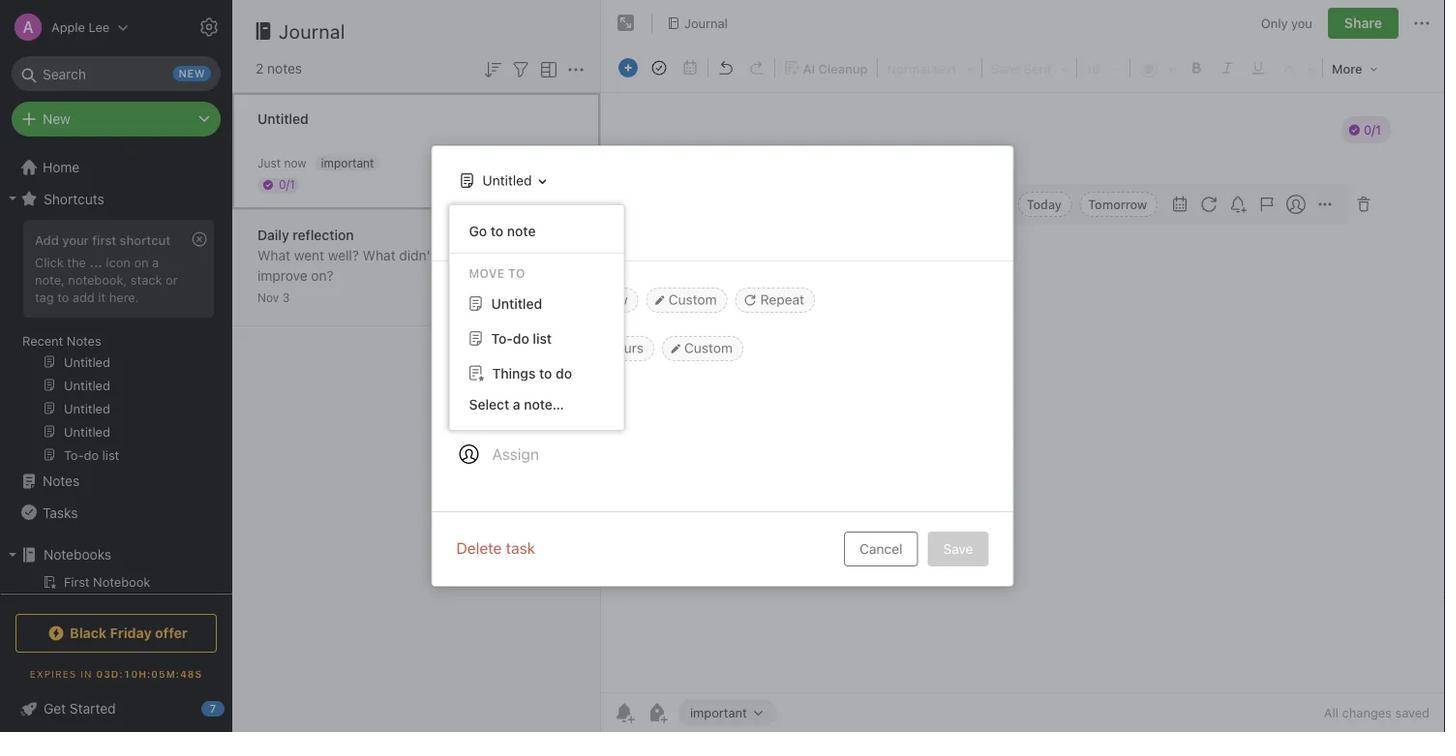 Task type: vqa. For each thing, say whether or not it's contained in the screenshot.
for on the bottom of page
no



Task type: locate. For each thing, give the bounding box(es) containing it.
task left title
[[549, 241, 572, 255]]

0 horizontal spatial your
[[62, 232, 89, 247]]

journal up notes
[[279, 19, 346, 42]]

more image
[[1326, 54, 1386, 81]]

custom button for tomorrow
[[647, 288, 728, 313]]

tomorrow button
[[555, 288, 639, 313]]

2
[[256, 61, 264, 77]]

notes inside 'notes' link
[[43, 473, 80, 489]]

add your first shortcut
[[35, 232, 171, 247]]

well?
[[328, 247, 359, 263], [459, 247, 490, 263]]

journal inside note list element
[[279, 19, 346, 42]]

0 horizontal spatial journal
[[279, 19, 346, 42]]

0 horizontal spatial do
[[513, 330, 529, 346]]

0 vertical spatial notes
[[67, 333, 101, 348]]

to down hour
[[539, 365, 552, 381]]

1 horizontal spatial your
[[522, 241, 546, 255]]

None search field
[[25, 56, 207, 91]]

notes right 'recent' at the left of page
[[67, 333, 101, 348]]

0 vertical spatial group
[[0, 214, 224, 474]]

what
[[258, 247, 291, 263], [363, 247, 396, 263], [493, 247, 526, 263]]

a
[[576, 241, 582, 255], [152, 255, 159, 269], [513, 397, 521, 413]]

important right now
[[321, 156, 374, 169]]

1 horizontal spatial a
[[513, 397, 521, 413]]

all
[[1325, 706, 1339, 720]]

custom button down enter task text field
[[647, 288, 728, 313]]

select
[[469, 397, 510, 413]]

0 vertical spatial important
[[321, 156, 374, 169]]

expires
[[30, 668, 77, 679]]

untitled up to-do list
[[491, 295, 543, 311]]

things
[[492, 365, 536, 381]]

1 vertical spatial group
[[0, 570, 224, 648]]

2 horizontal spatial a
[[576, 241, 582, 255]]

a inside "link"
[[513, 397, 521, 413]]

the
[[67, 255, 86, 269]]

untitled link
[[450, 286, 624, 321]]

you
[[1292, 16, 1313, 30]]

well? down reflection
[[328, 247, 359, 263]]

important
[[321, 156, 374, 169], [691, 705, 747, 720]]

0 vertical spatial custom
[[669, 292, 717, 307]]

untitled up just now
[[258, 111, 309, 127]]

1 group from the top
[[0, 214, 224, 474]]

click the ...
[[35, 255, 102, 269]]

share
[[1345, 15, 1383, 31]]

journal button
[[660, 10, 735, 37]]

share button
[[1329, 8, 1399, 39]]

1 vertical spatial custom
[[685, 340, 733, 356]]

0 horizontal spatial what
[[258, 247, 291, 263]]

important button
[[679, 699, 777, 726]]

go
[[439, 247, 455, 263]]

notes
[[67, 333, 101, 348], [43, 473, 80, 489]]

1 horizontal spatial journal
[[685, 16, 728, 30]]

1 vertical spatial custom button
[[662, 336, 744, 361]]

task
[[549, 241, 572, 255], [506, 539, 536, 557]]

2 group from the top
[[0, 570, 224, 648]]

1 vertical spatial notes
[[43, 473, 80, 489]]

a right on
[[152, 255, 159, 269]]

group
[[0, 214, 224, 474], [0, 570, 224, 648]]

notes
[[267, 61, 302, 77]]

group containing add your first shortcut
[[0, 214, 224, 474]]

0 horizontal spatial important
[[321, 156, 374, 169]]

0/1
[[279, 178, 295, 191]]

a left title
[[576, 241, 582, 255]]

to inside icon on a note, notebook, stack or tag to add it here.
[[57, 289, 69, 304]]

what down daily
[[258, 247, 291, 263]]

1 horizontal spatial important
[[691, 705, 747, 720]]

offer
[[155, 625, 188, 641]]

just now
[[258, 156, 307, 170]]

or
[[166, 272, 178, 287]]

only
[[1262, 16, 1289, 30]]

assign button
[[448, 431, 551, 477]]

in 1 hour button
[[489, 336, 563, 361]]

to right tag
[[57, 289, 69, 304]]

in inside "button"
[[582, 340, 593, 356]]

give
[[494, 241, 519, 255]]

what left didn't
[[363, 247, 396, 263]]

untitled up go to note
[[483, 172, 532, 188]]

do
[[513, 330, 529, 346], [556, 365, 572, 381]]

on?
[[311, 268, 334, 284]]

now
[[284, 156, 307, 170]]

select a note…
[[469, 397, 564, 413]]

1 vertical spatial do
[[556, 365, 572, 381]]

a inside icon on a note, notebook, stack or tag to add it here.
[[152, 255, 159, 269]]

custom
[[669, 292, 717, 307], [685, 340, 733, 356]]

in 1 hour
[[499, 340, 552, 356]]

a left note…
[[513, 397, 521, 413]]

task image
[[646, 54, 673, 81]]

1 in from the left
[[499, 340, 510, 356]]

1 what from the left
[[258, 247, 291, 263]]

1 horizontal spatial in
[[582, 340, 593, 356]]

1 horizontal spatial do
[[556, 365, 572, 381]]

insert image
[[614, 54, 643, 81]]

home link
[[0, 152, 232, 183]]

your up the
[[62, 232, 89, 247]]

in left 4
[[582, 340, 593, 356]]

dropdown list menu
[[450, 217, 624, 418]]

heading level image
[[880, 54, 980, 81]]

to up today at the left top
[[509, 267, 526, 280]]

daily reflection
[[258, 227, 354, 243]]

only you
[[1262, 16, 1313, 30]]

custom left 'repeat' button on the top of page
[[669, 292, 717, 307]]

1 vertical spatial important
[[691, 705, 747, 720]]

improve
[[258, 268, 308, 284]]

tree
[[0, 152, 232, 732]]

repeat
[[761, 292, 805, 307]]

flag button
[[448, 377, 534, 423]]

note list element
[[232, 0, 601, 732]]

note…
[[524, 397, 564, 413]]

to right go
[[491, 223, 504, 239]]

reflection
[[293, 227, 354, 243]]

Go to note or move task field
[[449, 167, 554, 195]]

1 vertical spatial untitled
[[483, 172, 532, 188]]

click
[[35, 255, 64, 269]]

custom for in 4 hours
[[685, 340, 733, 356]]

to
[[491, 223, 504, 239], [509, 267, 526, 280], [57, 289, 69, 304], [539, 365, 552, 381]]

your inside "tree"
[[62, 232, 89, 247]]

0 horizontal spatial well?
[[328, 247, 359, 263]]

on
[[134, 255, 149, 269]]

2 in from the left
[[582, 340, 593, 356]]

cancel
[[860, 541, 903, 557]]

tasks button
[[0, 497, 224, 528]]

your
[[62, 232, 89, 247], [522, 241, 546, 255]]

1 vertical spatial task
[[506, 539, 536, 557]]

changes
[[1343, 706, 1393, 720]]

1 horizontal spatial well?
[[459, 247, 490, 263]]

cancel button
[[845, 532, 919, 567]]

your down note
[[522, 241, 546, 255]]

in left 1
[[499, 340, 510, 356]]

journal up undo image
[[685, 16, 728, 30]]

task right delete
[[506, 539, 536, 557]]

in
[[499, 340, 510, 356], [582, 340, 593, 356]]

go to note link
[[450, 217, 624, 245]]

1 horizontal spatial task
[[549, 241, 572, 255]]

saved
[[1396, 706, 1430, 720]]

journal
[[685, 16, 728, 30], [279, 19, 346, 42]]

home
[[43, 159, 80, 175]]

custom right hours
[[685, 340, 733, 356]]

recent
[[22, 333, 63, 348]]

friday
[[110, 625, 152, 641]]

1 horizontal spatial what
[[363, 247, 396, 263]]

0 vertical spatial task
[[549, 241, 572, 255]]

in inside button
[[499, 340, 510, 356]]

notebooks
[[44, 547, 111, 563]]

add
[[73, 289, 95, 304]]

custom button right hours
[[662, 336, 744, 361]]

0 vertical spatial untitled
[[258, 111, 309, 127]]

2 horizontal spatial what
[[493, 247, 526, 263]]

0 vertical spatial custom button
[[647, 288, 728, 313]]

0 horizontal spatial in
[[499, 340, 510, 356]]

0 horizontal spatial task
[[506, 539, 536, 557]]

select a note… link
[[450, 391, 624, 418]]

daily
[[258, 227, 289, 243]]

important right the add tag 'icon'
[[691, 705, 747, 720]]

well? up move
[[459, 247, 490, 263]]

highlight image
[[1275, 54, 1321, 81]]

go
[[469, 223, 487, 239]]

0 horizontal spatial a
[[152, 255, 159, 269]]

what up move to
[[493, 247, 526, 263]]

save button
[[928, 532, 989, 567]]

2 vertical spatial untitled
[[491, 295, 543, 311]]

notes up tasks
[[43, 473, 80, 489]]



Task type: describe. For each thing, give the bounding box(es) containing it.
move
[[469, 267, 505, 280]]

went
[[294, 247, 324, 263]]

go to note
[[469, 223, 536, 239]]

1 untitled button from the left
[[449, 167, 554, 195]]

notebooks link
[[0, 539, 224, 570]]

tag
[[35, 289, 54, 304]]

in 4 hours button
[[571, 336, 655, 361]]

delete task
[[457, 539, 536, 557]]

it
[[98, 289, 106, 304]]

settings image
[[198, 15, 221, 39]]

note window element
[[601, 0, 1446, 732]]

move to
[[469, 267, 526, 280]]

important inside note list element
[[321, 156, 374, 169]]

hour
[[524, 340, 552, 356]]

delete
[[457, 539, 502, 557]]

note
[[507, 223, 536, 239]]

your for first
[[62, 232, 89, 247]]

to for things
[[539, 365, 552, 381]]

didn't
[[399, 247, 435, 263]]

important inside button
[[691, 705, 747, 720]]

new button
[[12, 102, 221, 137]]

2 what from the left
[[363, 247, 396, 263]]

black
[[70, 625, 107, 641]]

untitled inside the dropdown list menu
[[491, 295, 543, 311]]

add tag image
[[646, 701, 669, 724]]

2 well? from the left
[[459, 247, 490, 263]]

1
[[514, 340, 520, 356]]

delete task link
[[457, 537, 536, 560]]

expand note image
[[615, 12, 638, 35]]

repeat button
[[736, 288, 815, 313]]

03d:10h:05m:48s
[[96, 668, 203, 679]]

things to do
[[492, 365, 572, 381]]

1 well? from the left
[[328, 247, 359, 263]]

notes link
[[0, 466, 224, 497]]

give your task a title
[[494, 241, 606, 255]]

title
[[585, 241, 606, 255]]

what went well? what didn't go well? what can i improve on?
[[258, 247, 560, 284]]

things to do link
[[450, 356, 624, 391]]

note,
[[35, 272, 65, 287]]

all changes saved
[[1325, 706, 1430, 720]]

stack
[[131, 272, 162, 287]]

list
[[533, 330, 552, 346]]

today button
[[489, 288, 547, 313]]

3
[[282, 291, 290, 305]]

icon
[[106, 255, 131, 269]]

font family image
[[985, 54, 1075, 81]]

hours
[[609, 340, 644, 356]]

flag
[[492, 391, 522, 409]]

save
[[944, 541, 974, 557]]

i
[[556, 247, 560, 263]]

custom button for in 4 hours
[[662, 336, 744, 361]]

3 what from the left
[[493, 247, 526, 263]]

in
[[81, 668, 92, 679]]

0 vertical spatial do
[[513, 330, 529, 346]]

4
[[596, 340, 605, 356]]

add a reminder image
[[613, 701, 636, 724]]

in 4 hours
[[582, 340, 644, 356]]

first
[[92, 232, 116, 247]]

assign
[[492, 445, 539, 463]]

tomorrow
[[566, 292, 628, 307]]

here.
[[109, 289, 139, 304]]

...
[[90, 255, 102, 269]]

custom for tomorrow
[[669, 292, 717, 307]]

black friday offer button
[[15, 614, 217, 653]]

notebook,
[[68, 272, 127, 287]]

today
[[499, 292, 537, 307]]

font color image
[[1133, 54, 1182, 81]]

tasks
[[43, 504, 78, 520]]

untitled inside go to note or move task field
[[483, 172, 532, 188]]

to-
[[491, 330, 513, 346]]

journal inside "button"
[[685, 16, 728, 30]]

your for task
[[522, 241, 546, 255]]

new
[[43, 111, 70, 127]]

shortcut
[[120, 232, 171, 247]]

undo image
[[713, 54, 740, 81]]

Enter task text field
[[491, 214, 990, 247]]

can
[[530, 247, 553, 263]]

in for in 4 hours
[[582, 340, 593, 356]]

2 untitled button from the left
[[454, 167, 554, 195]]

nov 3
[[258, 291, 290, 305]]

to for go
[[491, 223, 504, 239]]

Note Editor text field
[[601, 93, 1446, 692]]

expand notebooks image
[[5, 547, 20, 563]]

untitled inside note list element
[[258, 111, 309, 127]]

tree containing home
[[0, 152, 232, 732]]

to-do list
[[491, 330, 552, 346]]

in for in 1 hour
[[499, 340, 510, 356]]

just
[[258, 156, 281, 170]]

black friday offer
[[70, 625, 188, 641]]

nov
[[258, 291, 279, 305]]

icon on a note, notebook, stack or tag to add it here.
[[35, 255, 178, 304]]

expires in 03d:10h:05m:48s
[[30, 668, 203, 679]]

font size image
[[1080, 54, 1128, 81]]

to for move
[[509, 267, 526, 280]]

Search text field
[[25, 56, 207, 91]]

add
[[35, 232, 59, 247]]

recent notes
[[22, 333, 101, 348]]



